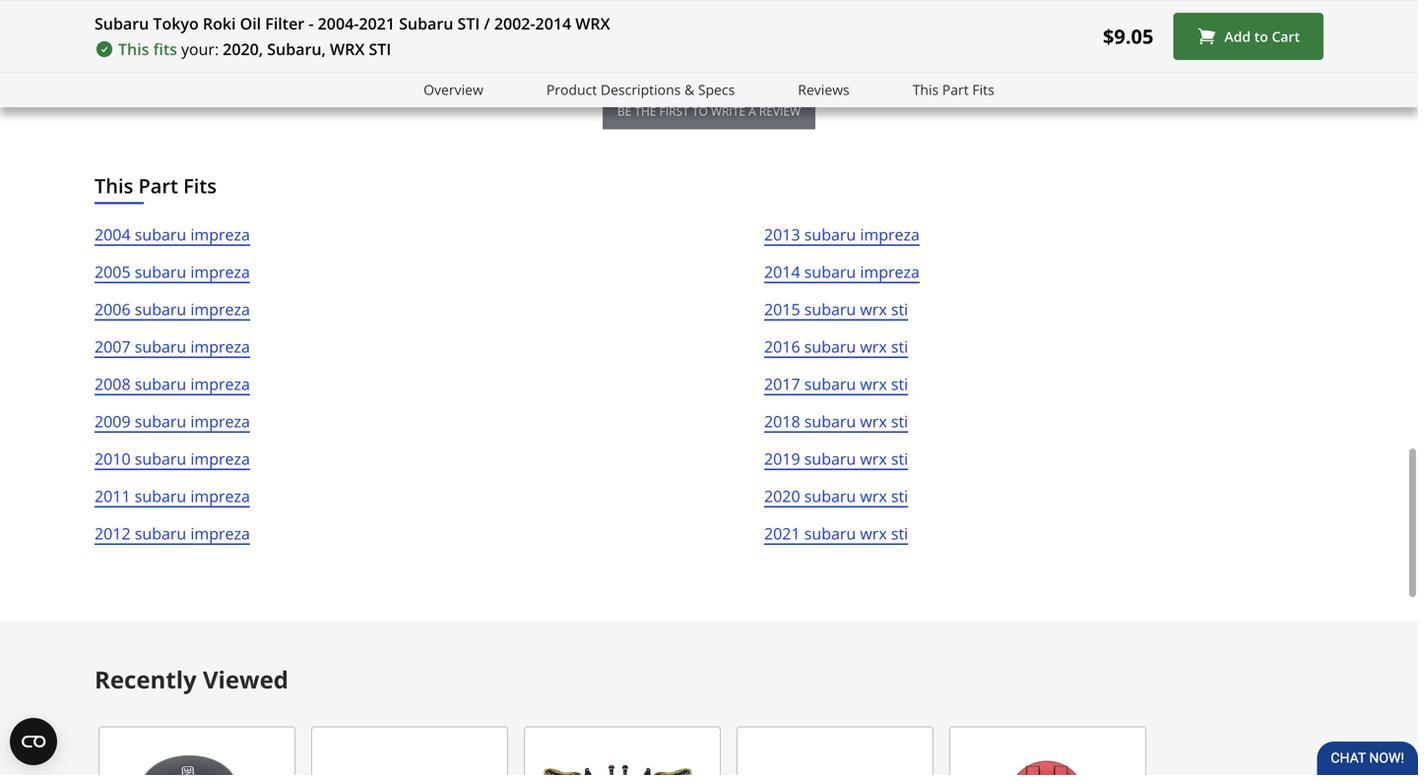 Task type: describe. For each thing, give the bounding box(es) containing it.
&
[[684, 80, 694, 99]]

recently viewed
[[95, 664, 288, 696]]

overview link
[[424, 79, 483, 101]]

2015
[[764, 299, 800, 320]]

2021 subaru wrx sti
[[764, 523, 908, 544]]

impreza for 2008 subaru impreza
[[190, 374, 250, 395]]

recently
[[95, 664, 197, 696]]

subaru for 2016
[[804, 336, 856, 357]]

subaru for 2008
[[135, 374, 186, 395]]

2007 subaru impreza link
[[95, 334, 250, 372]]

be the first to write a review button
[[602, 93, 816, 129]]

2017 subaru wrx sti
[[764, 374, 908, 395]]

1 horizontal spatial wrx
[[575, 13, 610, 34]]

2013 subaru impreza
[[764, 224, 920, 245]]

wrx for 2016 subaru wrx sti
[[860, 336, 887, 357]]

a
[[749, 103, 756, 119]]

2019
[[764, 448, 800, 470]]

subaru for 2020
[[804, 486, 856, 507]]

2011
[[95, 486, 131, 507]]

subaru for 2021
[[804, 523, 856, 544]]

impreza for 2011 subaru impreza
[[190, 486, 250, 507]]

subaru for 2018
[[804, 411, 856, 432]]

2017 subaru wrx sti link
[[764, 372, 908, 409]]

subaru for 2005
[[135, 261, 186, 283]]

2020 subaru wrx sti
[[764, 486, 908, 507]]

add to cart
[[1224, 27, 1300, 46]]

1 star image from the left
[[673, 52, 695, 73]]

2008 subaru impreza
[[95, 374, 250, 395]]

impreza for 2014 subaru impreza
[[860, 261, 920, 283]]

2012
[[95, 523, 131, 544]]

sti for 2021 subaru wrx sti
[[891, 523, 908, 544]]

2 star image from the left
[[723, 52, 745, 73]]

viewed
[[203, 664, 288, 696]]

0 horizontal spatial sti
[[369, 38, 391, 60]]

2018 subaru wrx sti link
[[764, 409, 908, 447]]

reviews link
[[798, 79, 850, 101]]

2004 subaru impreza link
[[95, 222, 250, 259]]

0 vertical spatial part
[[942, 80, 969, 99]]

subaru for 2004
[[135, 224, 186, 245]]

2006 subaru impreza
[[95, 299, 250, 320]]

2010 subaru impreza link
[[95, 447, 250, 484]]

0 horizontal spatial wrx
[[330, 38, 365, 60]]

fits
[[153, 38, 177, 60]]

0 vertical spatial 2014
[[535, 13, 571, 34]]

tokyo
[[153, 13, 199, 34]]

to inside be the first to write a review "button"
[[692, 103, 708, 119]]

1 horizontal spatial fits
[[972, 80, 994, 99]]

2014 subaru impreza
[[764, 261, 920, 283]]

subaru for 2015
[[804, 299, 856, 320]]

subaru for 2017
[[804, 374, 856, 395]]

this part fits link
[[913, 79, 994, 101]]

first
[[659, 103, 689, 119]]

2011 subaru impreza
[[95, 486, 250, 507]]

descriptions
[[601, 80, 681, 99]]

2010
[[95, 448, 131, 470]]

2016 subaru wrx sti link
[[764, 334, 908, 372]]

impreza for 2012 subaru impreza
[[190, 523, 250, 544]]

0 vertical spatial this part fits
[[913, 80, 994, 99]]

subaru for 2010
[[135, 448, 186, 470]]

2018 subaru wrx sti
[[764, 411, 908, 432]]

2020 subaru wrx sti link
[[764, 484, 908, 521]]

subaru,
[[267, 38, 326, 60]]

roki
[[203, 13, 236, 34]]

2016 subaru wrx sti
[[764, 336, 908, 357]]

be
[[617, 103, 631, 119]]

wrx for 2021 subaru wrx sti
[[860, 523, 887, 544]]

1 subaru from the left
[[95, 13, 149, 34]]

2020
[[764, 486, 800, 507]]

2009
[[95, 411, 131, 432]]

subaru tokyo roki oil filter - 2004-2021 subaru sti / 2002-2014 wrx
[[95, 13, 610, 34]]

2007
[[95, 336, 131, 357]]

impreza for 2009 subaru impreza
[[190, 411, 250, 432]]

impreza for 2005 subaru impreza
[[190, 261, 250, 283]]

2017
[[764, 374, 800, 395]]

2015 subaru wrx sti link
[[764, 297, 908, 334]]

this fits your: 2020, subaru, wrx sti
[[118, 38, 391, 60]]

2009 subaru impreza
[[95, 411, 250, 432]]

2 star image from the left
[[698, 52, 720, 73]]

impreza for 2004 subaru impreza
[[190, 224, 250, 245]]

impreza for 2010 subaru impreza
[[190, 448, 250, 470]]

product descriptions & specs
[[546, 80, 735, 99]]

subaru for 2012
[[135, 523, 186, 544]]

add to cart button
[[1173, 13, 1324, 60]]



Task type: vqa. For each thing, say whether or not it's contained in the screenshot.
This to the bottom
yes



Task type: locate. For each thing, give the bounding box(es) containing it.
2021
[[359, 13, 395, 34], [764, 523, 800, 544]]

sti for 2016 subaru wrx sti
[[891, 336, 908, 357]]

overview
[[424, 80, 483, 99]]

0 vertical spatial this
[[118, 38, 149, 60]]

1 star image from the left
[[648, 52, 669, 73]]

subaru down 2016 subaru wrx sti link at the right top of the page
[[804, 374, 856, 395]]

subaru down 2018 subaru wrx sti link
[[804, 448, 856, 470]]

reviews
[[798, 80, 850, 99]]

impreza up 2005 subaru impreza
[[190, 224, 250, 245]]

to right add
[[1254, 27, 1268, 46]]

sti down 2015 subaru wrx sti link
[[891, 336, 908, 357]]

subaru down 2013 subaru impreza link
[[804, 261, 856, 283]]

impreza down 2005 subaru impreza "link"
[[190, 299, 250, 320]]

subaru for 2013
[[804, 224, 856, 245]]

2004 subaru impreza
[[95, 224, 250, 245]]

2021 subaru wrx sti link
[[764, 521, 908, 559]]

4 sti from the top
[[891, 411, 908, 432]]

1 vertical spatial this
[[913, 80, 939, 99]]

0 vertical spatial wrx
[[575, 13, 610, 34]]

0 horizontal spatial this part fits
[[95, 172, 217, 199]]

2009 subaru impreza link
[[95, 409, 250, 447]]

2020,
[[223, 38, 263, 60]]

wrx down 2018 subaru wrx sti link
[[860, 448, 887, 470]]

subaru down 2008 subaru impreza link
[[135, 411, 186, 432]]

impreza down 2006 subaru impreza link
[[190, 336, 250, 357]]

wrx for 2020 subaru wrx sti
[[860, 486, 887, 507]]

2011 subaru impreza link
[[95, 484, 250, 521]]

0 vertical spatial fits
[[972, 80, 994, 99]]

2019 subaru wrx sti
[[764, 448, 908, 470]]

star image up a
[[749, 52, 770, 73]]

$9.05
[[1103, 23, 1154, 50]]

sti down 2014 subaru impreza "link"
[[891, 299, 908, 320]]

1 horizontal spatial star image
[[698, 52, 720, 73]]

impreza for 2006 subaru impreza
[[190, 299, 250, 320]]

6 sti from the top
[[891, 486, 908, 507]]

subaru down 2014 subaru impreza "link"
[[804, 299, 856, 320]]

sti inside 2018 subaru wrx sti link
[[891, 411, 908, 432]]

2014 subaru impreza link
[[764, 259, 920, 297]]

subaru down 2010 subaru impreza "link"
[[135, 486, 186, 507]]

5 wrx from the top
[[860, 448, 887, 470]]

2019 subaru wrx sti link
[[764, 447, 908, 484]]

wrx down 'subaru tokyo roki oil filter - 2004-2021 subaru sti / 2002-2014 wrx'
[[330, 38, 365, 60]]

0 horizontal spatial to
[[692, 103, 708, 119]]

sti inside 2020 subaru wrx sti link
[[891, 486, 908, 507]]

star image up descriptions
[[648, 52, 669, 73]]

star image up specs at the top of the page
[[698, 52, 720, 73]]

wrx up product
[[575, 13, 610, 34]]

subaru for 2009
[[135, 411, 186, 432]]

0 vertical spatial sti
[[457, 13, 480, 34]]

2012 subaru impreza
[[95, 523, 250, 544]]

sti
[[891, 299, 908, 320], [891, 336, 908, 357], [891, 374, 908, 395], [891, 411, 908, 432], [891, 448, 908, 470], [891, 486, 908, 507], [891, 523, 908, 544]]

0 horizontal spatial subaru
[[95, 13, 149, 34]]

cart
[[1272, 27, 1300, 46]]

0 horizontal spatial star image
[[648, 52, 669, 73]]

product descriptions & specs link
[[546, 79, 735, 101]]

subaru down 2019 subaru wrx sti link on the bottom of the page
[[804, 486, 856, 507]]

2015 subaru wrx sti
[[764, 299, 908, 320]]

impreza for 2013 subaru impreza
[[860, 224, 920, 245]]

sti for 2020 subaru wrx sti
[[891, 486, 908, 507]]

sti for 2018 subaru wrx sti
[[891, 411, 908, 432]]

2014 right the /
[[535, 13, 571, 34]]

2013 subaru impreza link
[[764, 222, 920, 259]]

2 vertical spatial this
[[95, 172, 133, 199]]

impreza down 2009 subaru impreza link
[[190, 448, 250, 470]]

subaru left the /
[[399, 13, 453, 34]]

2004
[[95, 224, 131, 245]]

your:
[[181, 38, 219, 60]]

0 horizontal spatial 2014
[[535, 13, 571, 34]]

impreza up 2014 subaru impreza
[[860, 224, 920, 245]]

star image
[[648, 52, 669, 73], [698, 52, 720, 73], [749, 52, 770, 73]]

subaru for 2014
[[804, 261, 856, 283]]

2 sti from the top
[[891, 336, 908, 357]]

wrx down 2019 subaru wrx sti link on the bottom of the page
[[860, 486, 887, 507]]

to inside add to cart button
[[1254, 27, 1268, 46]]

part
[[942, 80, 969, 99], [138, 172, 178, 199]]

1 vertical spatial to
[[692, 103, 708, 119]]

specs
[[698, 80, 735, 99]]

wrx
[[575, 13, 610, 34], [330, 38, 365, 60]]

2005 subaru impreza link
[[95, 259, 250, 297]]

subaru for 2007
[[135, 336, 186, 357]]

star image up "&"
[[673, 52, 695, 73]]

2002-
[[494, 13, 535, 34]]

1 horizontal spatial sti
[[457, 13, 480, 34]]

1 vertical spatial 2021
[[764, 523, 800, 544]]

sti down 2017 subaru wrx sti link
[[891, 411, 908, 432]]

subaru down 2004 subaru impreza link
[[135, 261, 186, 283]]

1 horizontal spatial 2021
[[764, 523, 800, 544]]

2016
[[764, 336, 800, 357]]

impreza down 2007 subaru impreza link at the top left of the page
[[190, 374, 250, 395]]

review
[[759, 103, 801, 119]]

wrx for 2018 subaru wrx sti
[[860, 411, 887, 432]]

subaru down 2017 subaru wrx sti link
[[804, 411, 856, 432]]

subaru down 2015 subaru wrx sti link
[[804, 336, 856, 357]]

7 wrx from the top
[[860, 523, 887, 544]]

subaru down 2005 subaru impreza "link"
[[135, 299, 186, 320]]

sti inside 2019 subaru wrx sti link
[[891, 448, 908, 470]]

this part fits
[[913, 80, 994, 99], [95, 172, 217, 199]]

1 sti from the top
[[891, 299, 908, 320]]

subaru down 2020 subaru wrx sti link
[[804, 523, 856, 544]]

add
[[1224, 27, 1251, 46]]

0 horizontal spatial star image
[[673, 52, 695, 73]]

1 horizontal spatial part
[[942, 80, 969, 99]]

2 horizontal spatial star image
[[749, 52, 770, 73]]

impreza down 2013 subaru impreza link
[[860, 261, 920, 283]]

sti inside 2015 subaru wrx sti link
[[891, 299, 908, 320]]

wrx for 2017 subaru wrx sti
[[860, 374, 887, 395]]

1 vertical spatial sti
[[369, 38, 391, 60]]

sti down 2020 subaru wrx sti link
[[891, 523, 908, 544]]

2013
[[764, 224, 800, 245]]

2014 inside 2014 subaru impreza "link"
[[764, 261, 800, 283]]

1 horizontal spatial subaru
[[399, 13, 453, 34]]

2005 subaru impreza
[[95, 261, 250, 283]]

subaru for 2019
[[804, 448, 856, 470]]

subaru up 2005 subaru impreza
[[135, 224, 186, 245]]

subaru for 2006
[[135, 299, 186, 320]]

sti inside 2016 subaru wrx sti link
[[891, 336, 908, 357]]

to down "&"
[[692, 103, 708, 119]]

the
[[635, 103, 656, 119]]

star image
[[673, 52, 695, 73], [723, 52, 745, 73]]

wrx down 2015 subaru wrx sti link
[[860, 336, 887, 357]]

4 wrx from the top
[[860, 411, 887, 432]]

1 horizontal spatial to
[[1254, 27, 1268, 46]]

to
[[1254, 27, 1268, 46], [692, 103, 708, 119]]

2021 right -
[[359, 13, 395, 34]]

sti left the /
[[457, 13, 480, 34]]

wrx down 2020 subaru wrx sti link
[[860, 523, 887, 544]]

5 sti from the top
[[891, 448, 908, 470]]

oil
[[240, 13, 261, 34]]

product
[[546, 80, 597, 99]]

sti for 2017 subaru wrx sti
[[891, 374, 908, 395]]

sti down 'subaru tokyo roki oil filter - 2004-2021 subaru sti / 2002-2014 wrx'
[[369, 38, 391, 60]]

subaru left 'tokyo'
[[95, 13, 149, 34]]

subaru down 2011 subaru impreza link at the bottom left of page
[[135, 523, 186, 544]]

wrx
[[860, 299, 887, 320], [860, 336, 887, 357], [860, 374, 887, 395], [860, 411, 887, 432], [860, 448, 887, 470], [860, 486, 887, 507], [860, 523, 887, 544]]

wrx for 2019 subaru wrx sti
[[860, 448, 887, 470]]

subaru down 2007 subaru impreza link at the top left of the page
[[135, 374, 186, 395]]

be the first to write a review
[[617, 103, 801, 119]]

wrx for 2015 subaru wrx sti
[[860, 299, 887, 320]]

wrx down 2017 subaru wrx sti link
[[860, 411, 887, 432]]

2018
[[764, 411, 800, 432]]

open widget image
[[10, 719, 57, 766]]

impreza down 2010 subaru impreza "link"
[[190, 486, 250, 507]]

subaru down 2006 subaru impreza link
[[135, 336, 186, 357]]

1 vertical spatial this part fits
[[95, 172, 217, 199]]

3 sti from the top
[[891, 374, 908, 395]]

sti inside '2021 subaru wrx sti' link
[[891, 523, 908, 544]]

0 horizontal spatial fits
[[183, 172, 217, 199]]

1 vertical spatial fits
[[183, 172, 217, 199]]

impreza down 2011 subaru impreza link at the bottom left of page
[[190, 523, 250, 544]]

1 horizontal spatial star image
[[723, 52, 745, 73]]

this
[[118, 38, 149, 60], [913, 80, 939, 99], [95, 172, 133, 199]]

1 wrx from the top
[[860, 299, 887, 320]]

2008
[[95, 374, 131, 395]]

wrx down 2016 subaru wrx sti link at the right top of the page
[[860, 374, 887, 395]]

2006 subaru impreza link
[[95, 297, 250, 334]]

-
[[309, 13, 314, 34]]

fits
[[972, 80, 994, 99], [183, 172, 217, 199]]

2004-
[[318, 13, 359, 34]]

filter
[[265, 13, 304, 34]]

6 wrx from the top
[[860, 486, 887, 507]]

subaru up 2014 subaru impreza
[[804, 224, 856, 245]]

0 horizontal spatial part
[[138, 172, 178, 199]]

sti inside 2017 subaru wrx sti link
[[891, 374, 908, 395]]

sti for 2019 subaru wrx sti
[[891, 448, 908, 470]]

impreza for 2007 subaru impreza
[[190, 336, 250, 357]]

subaru
[[135, 224, 186, 245], [804, 224, 856, 245], [135, 261, 186, 283], [804, 261, 856, 283], [135, 299, 186, 320], [804, 299, 856, 320], [135, 336, 186, 357], [804, 336, 856, 357], [135, 374, 186, 395], [804, 374, 856, 395], [135, 411, 186, 432], [804, 411, 856, 432], [135, 448, 186, 470], [804, 448, 856, 470], [135, 486, 186, 507], [804, 486, 856, 507], [135, 523, 186, 544], [804, 523, 856, 544]]

0 vertical spatial 2021
[[359, 13, 395, 34]]

2 wrx from the top
[[860, 336, 887, 357]]

impreza down 2008 subaru impreza link
[[190, 411, 250, 432]]

2014 up 2015
[[764, 261, 800, 283]]

sti
[[457, 13, 480, 34], [369, 38, 391, 60]]

1 vertical spatial part
[[138, 172, 178, 199]]

2005
[[95, 261, 131, 283]]

2010 subaru impreza
[[95, 448, 250, 470]]

write
[[711, 103, 745, 119]]

sti down 2019 subaru wrx sti link on the bottom of the page
[[891, 486, 908, 507]]

0 vertical spatial to
[[1254, 27, 1268, 46]]

0 horizontal spatial 2021
[[359, 13, 395, 34]]

3 star image from the left
[[749, 52, 770, 73]]

/
[[484, 13, 490, 34]]

2012 subaru impreza link
[[95, 521, 250, 559]]

wrx down 2014 subaru impreza "link"
[[860, 299, 887, 320]]

2007 subaru impreza
[[95, 336, 250, 357]]

2021 down 2020
[[764, 523, 800, 544]]

1 vertical spatial wrx
[[330, 38, 365, 60]]

2006
[[95, 299, 131, 320]]

1 horizontal spatial 2014
[[764, 261, 800, 283]]

7 sti from the top
[[891, 523, 908, 544]]

3 wrx from the top
[[860, 374, 887, 395]]

sti for 2015 subaru wrx sti
[[891, 299, 908, 320]]

2014
[[535, 13, 571, 34], [764, 261, 800, 283]]

1 horizontal spatial this part fits
[[913, 80, 994, 99]]

2008 subaru impreza link
[[95, 372, 250, 409]]

subaru for 2011
[[135, 486, 186, 507]]

star image up specs at the top of the page
[[723, 52, 745, 73]]

1 vertical spatial 2014
[[764, 261, 800, 283]]

sti down 2018 subaru wrx sti link
[[891, 448, 908, 470]]

sti down 2016 subaru wrx sti link at the right top of the page
[[891, 374, 908, 395]]

impreza down 2004 subaru impreza link
[[190, 261, 250, 283]]

subaru down 2009 subaru impreza link
[[135, 448, 186, 470]]

2 subaru from the left
[[399, 13, 453, 34]]



